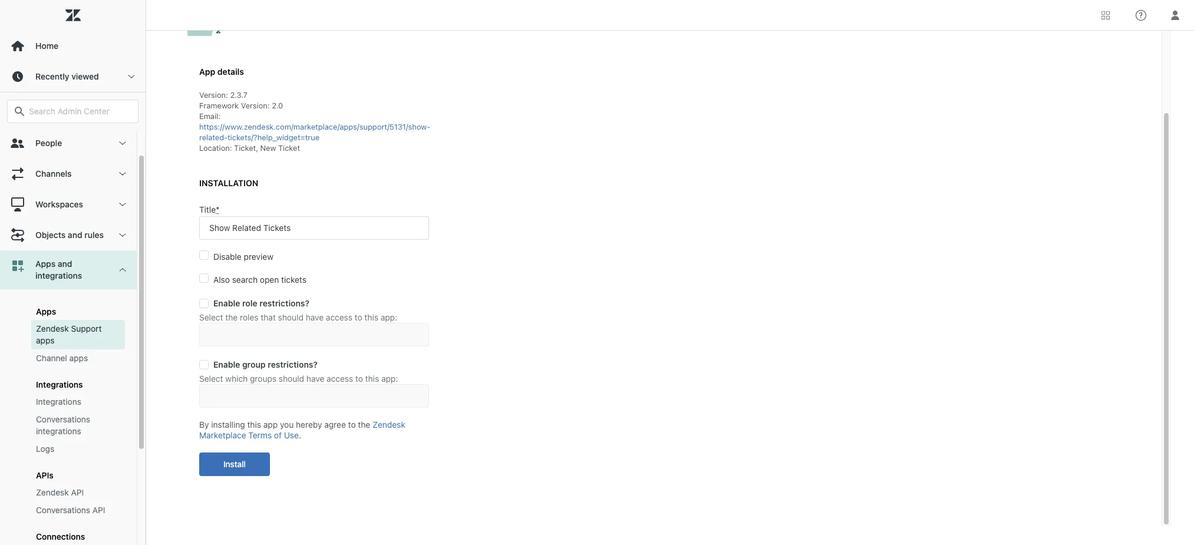 Task type: describe. For each thing, give the bounding box(es) containing it.
support
[[71, 324, 102, 334]]

tree item inside tree
[[0, 251, 137, 545]]

logs link
[[31, 440, 125, 458]]

channel apps link
[[31, 350, 125, 367]]

channels
[[35, 169, 72, 179]]

conversations api
[[36, 505, 105, 515]]

conversations for integrations
[[36, 415, 90, 425]]

Search Admin Center field
[[29, 106, 131, 117]]

none search field inside primary element
[[1, 100, 144, 123]]

zendesk api link
[[31, 484, 125, 502]]

zendesk for zendesk api
[[36, 488, 69, 498]]

conversations integrations
[[36, 415, 90, 436]]

api for conversations api
[[93, 505, 105, 515]]

home
[[35, 41, 58, 51]]

recently
[[35, 71, 69, 81]]

home button
[[0, 31, 146, 61]]

apps inside zendesk support apps
[[36, 336, 55, 346]]

apps and integrations group
[[0, 290, 137, 545]]

objects and rules
[[35, 230, 104, 240]]

integrations for 2nd integrations element from the bottom
[[36, 380, 83, 390]]

integrations for 2nd integrations element from the top of the the apps and integrations group
[[36, 397, 81, 407]]

apps and integrations
[[35, 259, 82, 281]]

zendesk products image
[[1102, 11, 1110, 19]]

zendesk support apps
[[36, 324, 102, 346]]

recently viewed
[[35, 71, 99, 81]]

people button
[[0, 128, 137, 159]]

connections
[[36, 532, 85, 542]]

channel
[[36, 353, 67, 363]]

conversations for api
[[36, 505, 90, 515]]

apps for apps element at the left bottom of the page
[[36, 307, 56, 317]]

conversations api element
[[36, 505, 105, 517]]

2 integrations element from the top
[[36, 396, 81, 408]]

api for zendesk api
[[71, 488, 84, 498]]

workspaces
[[35, 199, 83, 209]]

objects
[[35, 230, 66, 240]]

zendesk support apps link
[[31, 320, 125, 350]]

conversations integrations element
[[36, 414, 120, 438]]

and for apps
[[58, 259, 72, 269]]

apis
[[36, 471, 54, 481]]

people
[[35, 138, 62, 148]]

logs element
[[36, 443, 54, 455]]

channel apps
[[36, 353, 88, 363]]



Task type: vqa. For each thing, say whether or not it's contained in the screenshot.
Apps And Integrations group
yes



Task type: locate. For each thing, give the bounding box(es) containing it.
apps element
[[36, 307, 56, 317]]

api up conversations api link in the left bottom of the page
[[71, 488, 84, 498]]

integrations element
[[36, 380, 83, 390], [36, 396, 81, 408]]

objects and rules button
[[0, 220, 137, 251]]

help image
[[1136, 10, 1147, 20]]

2 zendesk from the top
[[36, 488, 69, 498]]

1 vertical spatial apps
[[69, 353, 88, 363]]

user menu image
[[1168, 7, 1183, 23]]

primary element
[[0, 0, 146, 545]]

tree item
[[0, 251, 137, 545]]

zendesk down apps element at the left bottom of the page
[[36, 324, 69, 334]]

zendesk down 'apis' element
[[36, 488, 69, 498]]

apps down objects
[[35, 259, 56, 269]]

apps
[[36, 336, 55, 346], [69, 353, 88, 363]]

0 vertical spatial integrations
[[35, 271, 82, 281]]

integrations inside dropdown button
[[35, 271, 82, 281]]

0 vertical spatial apps
[[35, 259, 56, 269]]

zendesk support apps element
[[36, 323, 120, 347]]

tree
[[0, 128, 146, 545]]

apps up zendesk support apps
[[36, 307, 56, 317]]

workspaces button
[[0, 189, 137, 220]]

1 vertical spatial integrations
[[36, 397, 81, 407]]

apps for apps and integrations
[[35, 259, 56, 269]]

viewed
[[71, 71, 99, 81]]

apps up the channel
[[36, 336, 55, 346]]

apis element
[[36, 471, 54, 481]]

0 vertical spatial apps
[[36, 336, 55, 346]]

integrations up conversations integrations at the bottom of page
[[36, 397, 81, 407]]

zendesk inside zendesk api element
[[36, 488, 69, 498]]

1 vertical spatial conversations
[[36, 505, 90, 515]]

integrations element up conversations integrations at the bottom of page
[[36, 396, 81, 408]]

integrations up logs
[[36, 426, 81, 436]]

1 vertical spatial and
[[58, 259, 72, 269]]

0 vertical spatial zendesk
[[36, 324, 69, 334]]

1 vertical spatial integrations
[[36, 426, 81, 436]]

conversations integrations link
[[31, 411, 125, 440]]

0 vertical spatial integrations
[[36, 380, 83, 390]]

tree inside primary element
[[0, 128, 146, 545]]

0 vertical spatial and
[[68, 230, 82, 240]]

rules
[[84, 230, 104, 240]]

and down objects and rules dropdown button
[[58, 259, 72, 269]]

integrations element up the integrations link
[[36, 380, 83, 390]]

connections element
[[36, 532, 85, 542]]

apps inside apps and integrations
[[35, 259, 56, 269]]

1 vertical spatial api
[[93, 505, 105, 515]]

integrations link
[[31, 393, 125, 411]]

0 vertical spatial api
[[71, 488, 84, 498]]

integrations up apps element at the left bottom of the page
[[35, 271, 82, 281]]

and
[[68, 230, 82, 240], [58, 259, 72, 269]]

2 conversations from the top
[[36, 505, 90, 515]]

apps inside group
[[36, 307, 56, 317]]

zendesk
[[36, 324, 69, 334], [36, 488, 69, 498]]

and inside apps and integrations
[[58, 259, 72, 269]]

zendesk for zendesk support apps
[[36, 324, 69, 334]]

0 horizontal spatial apps
[[36, 336, 55, 346]]

tree item containing apps and integrations
[[0, 251, 137, 545]]

integrations inside conversations integrations
[[36, 426, 81, 436]]

1 horizontal spatial api
[[93, 505, 105, 515]]

and left rules at the top
[[68, 230, 82, 240]]

apps and integrations button
[[0, 251, 137, 290]]

1 vertical spatial integrations element
[[36, 396, 81, 408]]

1 integrations element from the top
[[36, 380, 83, 390]]

apps down zendesk support apps link
[[69, 353, 88, 363]]

integrations
[[35, 271, 82, 281], [36, 426, 81, 436]]

zendesk inside zendesk support apps
[[36, 324, 69, 334]]

None search field
[[1, 100, 144, 123]]

2 integrations from the top
[[36, 397, 81, 407]]

channel apps element
[[36, 353, 88, 364]]

and for objects
[[68, 230, 82, 240]]

1 integrations from the top
[[36, 380, 83, 390]]

apps
[[35, 259, 56, 269], [36, 307, 56, 317]]

integrations
[[36, 380, 83, 390], [36, 397, 81, 407]]

conversations
[[36, 415, 90, 425], [36, 505, 90, 515]]

api
[[71, 488, 84, 498], [93, 505, 105, 515]]

0 vertical spatial conversations
[[36, 415, 90, 425]]

1 conversations from the top
[[36, 415, 90, 425]]

recently viewed button
[[0, 61, 146, 92]]

0 horizontal spatial api
[[71, 488, 84, 498]]

channels button
[[0, 159, 137, 189]]

zendesk api
[[36, 488, 84, 498]]

integrations up the integrations link
[[36, 380, 83, 390]]

api down zendesk api link
[[93, 505, 105, 515]]

zendesk api element
[[36, 487, 84, 499]]

tree containing people
[[0, 128, 146, 545]]

0 vertical spatial integrations element
[[36, 380, 83, 390]]

conversations down the integrations link
[[36, 415, 90, 425]]

conversations api link
[[31, 502, 125, 520]]

1 zendesk from the top
[[36, 324, 69, 334]]

1 horizontal spatial apps
[[69, 353, 88, 363]]

logs
[[36, 444, 54, 454]]

1 vertical spatial apps
[[36, 307, 56, 317]]

1 vertical spatial zendesk
[[36, 488, 69, 498]]

conversations down zendesk api element in the bottom of the page
[[36, 505, 90, 515]]



